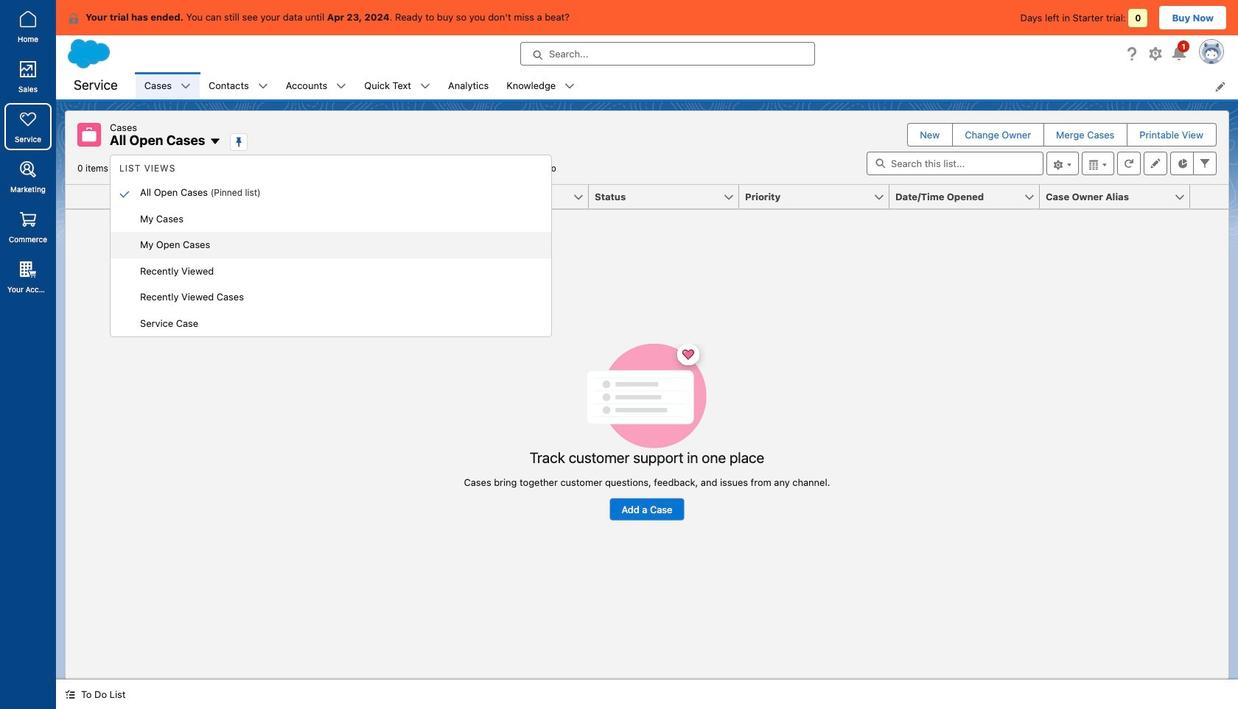Task type: describe. For each thing, give the bounding box(es) containing it.
0 vertical spatial text default image
[[68, 12, 80, 24]]

status inside all open cases|cases|list view element
[[464, 344, 830, 521]]

cell inside all open cases|cases|list view element
[[110, 185, 133, 209]]

item number element
[[66, 185, 110, 209]]

cases | list views list box
[[111, 157, 551, 337]]

priority element
[[739, 185, 898, 209]]

case number element
[[133, 185, 288, 209]]

2 list item from the left
[[200, 72, 277, 100]]

Search All Open Cases list view. search field
[[867, 152, 1044, 175]]

case owner alias element
[[1040, 185, 1199, 209]]



Task type: vqa. For each thing, say whether or not it's contained in the screenshot.
Cases | List Views list box
yes



Task type: locate. For each thing, give the bounding box(es) containing it.
date/time opened element
[[890, 185, 1049, 209]]

action element
[[1190, 185, 1229, 209]]

text default image
[[68, 12, 80, 24], [181, 81, 191, 92]]

all open cases status
[[77, 163, 440, 174]]

list item
[[136, 72, 200, 100], [200, 72, 277, 100], [277, 72, 355, 100], [355, 72, 439, 100], [498, 72, 584, 100]]

list
[[136, 72, 1238, 100]]

status
[[464, 344, 830, 521]]

cell
[[110, 185, 133, 209]]

item number image
[[66, 185, 110, 209]]

action image
[[1190, 185, 1229, 209]]

1 vertical spatial text default image
[[181, 81, 191, 92]]

1 list item from the left
[[136, 72, 200, 100]]

all open cases|cases|list view element
[[65, 111, 1229, 680]]

5 list item from the left
[[498, 72, 584, 100]]

4 list item from the left
[[355, 72, 439, 100]]

subject element
[[439, 185, 598, 209]]

3 list item from the left
[[277, 72, 355, 100]]

status element
[[589, 185, 748, 209]]

text default image
[[258, 81, 268, 92], [336, 81, 347, 92], [420, 81, 430, 92], [565, 81, 575, 92], [210, 136, 221, 148], [65, 690, 75, 700]]

0 horizontal spatial text default image
[[68, 12, 80, 24]]

1 horizontal spatial text default image
[[181, 81, 191, 92]]



